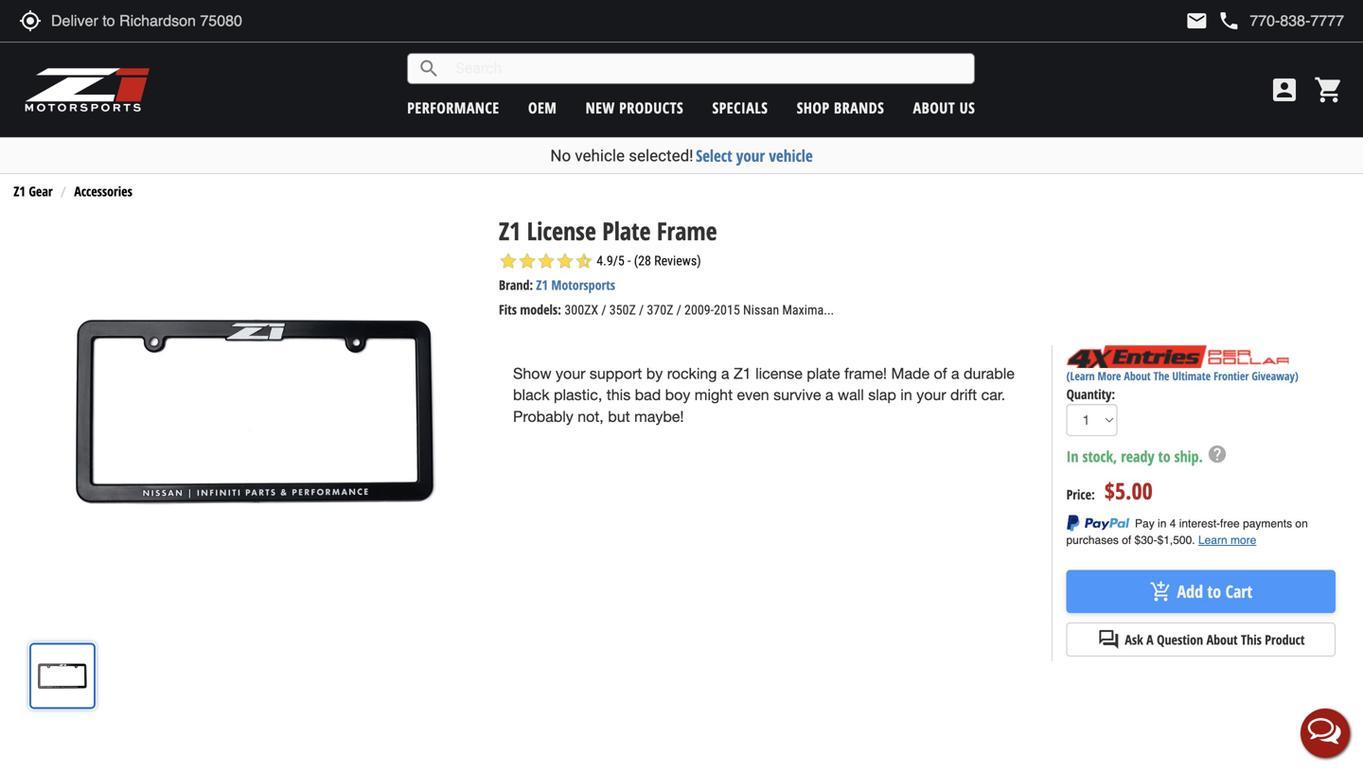 Task type: locate. For each thing, give the bounding box(es) containing it.
0 vertical spatial your
[[736, 145, 765, 167]]

/
[[601, 303, 606, 318], [639, 303, 644, 318], [676, 303, 681, 318]]

show your support by rocking a z1 license plate frame! made of a durable black plastic, this bad boy might even survive a wall slap in your drift car. probably not, but maybe!
[[513, 365, 1015, 426]]

z1 inside show your support by rocking a z1 license plate frame! made of a durable black plastic, this bad boy might even survive a wall slap in your drift car. probably not, but maybe!
[[734, 365, 751, 382]]

0 horizontal spatial a
[[721, 365, 729, 382]]

your up plastic,
[[556, 365, 585, 382]]

about inside question_answer ask a question about this product
[[1207, 631, 1238, 649]]

z1 license plate frame star star star star star_half 4.9/5 - (28 reviews) brand: z1 motorsports fits models: 300zx / 350z / 370z / 2009-2015 nissan maxima...
[[499, 214, 834, 319]]

z1 gear
[[14, 182, 53, 200]]

0 horizontal spatial to
[[1158, 446, 1171, 466]]

performance link
[[407, 97, 499, 118]]

question_answer
[[1097, 629, 1120, 651]]

(learn
[[1066, 368, 1095, 384]]

1 vertical spatial your
[[556, 365, 585, 382]]

shop
[[797, 97, 830, 118]]

license
[[755, 365, 803, 382]]

(learn more about the ultimate frontier giveaway) link
[[1066, 368, 1298, 384]]

3 / from the left
[[676, 303, 681, 318]]

by
[[646, 365, 663, 382]]

1 horizontal spatial to
[[1207, 580, 1221, 603]]

mail link
[[1185, 9, 1208, 32]]

add
[[1177, 580, 1203, 603]]

maybe!
[[634, 408, 684, 426]]

about left the the on the right top
[[1124, 368, 1151, 384]]

1 star from the left
[[499, 252, 518, 271]]

0 horizontal spatial /
[[601, 303, 606, 318]]

1 horizontal spatial vehicle
[[769, 145, 813, 167]]

frontier
[[1214, 368, 1249, 384]]

select
[[696, 145, 732, 167]]

shopping_cart
[[1314, 75, 1344, 105]]

2 / from the left
[[639, 303, 644, 318]]

2 horizontal spatial your
[[916, 386, 946, 404]]

z1 left license on the top of page
[[499, 214, 521, 247]]

2 vertical spatial about
[[1207, 631, 1238, 649]]

2 vertical spatial your
[[916, 386, 946, 404]]

/ right 370z
[[676, 303, 681, 318]]

support
[[590, 365, 642, 382]]

about left us
[[913, 97, 955, 118]]

about us
[[913, 97, 975, 118]]

about
[[913, 97, 955, 118], [1124, 368, 1151, 384], [1207, 631, 1238, 649]]

a left wall at the bottom
[[825, 386, 833, 404]]

a up might at the right
[[721, 365, 729, 382]]

question_answer ask a question about this product
[[1097, 629, 1305, 651]]

your
[[736, 145, 765, 167], [556, 365, 585, 382], [916, 386, 946, 404]]

product
[[1265, 631, 1305, 649]]

2 horizontal spatial a
[[951, 365, 959, 382]]

to right add
[[1207, 580, 1221, 603]]

1 horizontal spatial /
[[639, 303, 644, 318]]

1 vertical spatial about
[[1124, 368, 1151, 384]]

frame
[[657, 214, 717, 247]]

1 horizontal spatial about
[[1124, 368, 1151, 384]]

0 horizontal spatial vehicle
[[575, 146, 625, 165]]

z1 motorsports link
[[536, 276, 615, 294]]

to left ship. in the bottom of the page
[[1158, 446, 1171, 466]]

about left 'this'
[[1207, 631, 1238, 649]]

cart
[[1225, 580, 1253, 603]]

price:
[[1066, 485, 1095, 503]]

selected!
[[629, 146, 693, 165]]

2 horizontal spatial /
[[676, 303, 681, 318]]

to inside in stock, ready to ship. help
[[1158, 446, 1171, 466]]

z1
[[14, 182, 25, 200], [499, 214, 521, 247], [536, 276, 548, 294], [734, 365, 751, 382]]

ultimate
[[1172, 368, 1211, 384]]

a right of
[[951, 365, 959, 382]]

account_box
[[1269, 75, 1300, 105]]

wall
[[838, 386, 864, 404]]

2 star from the left
[[518, 252, 537, 271]]

about us link
[[913, 97, 975, 118]]

your down of
[[916, 386, 946, 404]]

/ right 350z
[[639, 303, 644, 318]]

maxima...
[[782, 303, 834, 318]]

0 vertical spatial about
[[913, 97, 955, 118]]

vehicle
[[769, 145, 813, 167], [575, 146, 625, 165]]

products
[[619, 97, 684, 118]]

2009-
[[684, 303, 714, 318]]

0 vertical spatial to
[[1158, 446, 1171, 466]]

nissan
[[743, 303, 779, 318]]

0 horizontal spatial your
[[556, 365, 585, 382]]

star
[[499, 252, 518, 271], [518, 252, 537, 271], [537, 252, 556, 271], [556, 252, 575, 271]]

ship.
[[1174, 446, 1203, 466]]

your right select
[[736, 145, 765, 167]]

shopping_cart link
[[1309, 75, 1344, 105]]

vehicle inside no vehicle selected! select your vehicle
[[575, 146, 625, 165]]

Search search field
[[440, 54, 974, 83]]

giveaway)
[[1252, 368, 1298, 384]]

to
[[1158, 446, 1171, 466], [1207, 580, 1221, 603]]

new products
[[586, 97, 684, 118]]

in
[[1066, 446, 1079, 466]]

help
[[1207, 444, 1228, 465]]

rocking
[[667, 365, 717, 382]]

vehicle right no
[[575, 146, 625, 165]]

in stock, ready to ship. help
[[1066, 444, 1228, 466]]

oem
[[528, 97, 557, 118]]

frame!
[[844, 365, 887, 382]]

this
[[1241, 631, 1262, 649]]

phone
[[1218, 9, 1240, 32]]

1 horizontal spatial a
[[825, 386, 833, 404]]

mail
[[1185, 9, 1208, 32]]

vehicle down shop
[[769, 145, 813, 167]]

/ left 350z
[[601, 303, 606, 318]]

motorsports
[[551, 276, 615, 294]]

my_location
[[19, 9, 42, 32]]

fits
[[499, 301, 517, 319]]

2 horizontal spatial about
[[1207, 631, 1238, 649]]

but
[[608, 408, 630, 426]]

z1 up even
[[734, 365, 751, 382]]

add_shopping_cart add to cart
[[1150, 580, 1253, 603]]

this
[[606, 386, 631, 404]]



Task type: describe. For each thing, give the bounding box(es) containing it.
specials
[[712, 97, 768, 118]]

accessories
[[74, 182, 132, 200]]

no vehicle selected! select your vehicle
[[550, 145, 813, 167]]

account_box link
[[1265, 75, 1304, 105]]

370z
[[647, 303, 673, 318]]

not,
[[578, 408, 604, 426]]

bad
[[635, 386, 661, 404]]

0 horizontal spatial about
[[913, 97, 955, 118]]

probably
[[513, 408, 573, 426]]

question
[[1157, 631, 1203, 649]]

durable
[[964, 365, 1015, 382]]

3 star from the left
[[537, 252, 556, 271]]

might
[[695, 386, 733, 404]]

show
[[513, 365, 551, 382]]

1 horizontal spatial your
[[736, 145, 765, 167]]

ready
[[1121, 446, 1154, 466]]

plastic,
[[554, 386, 602, 404]]

plate
[[602, 214, 651, 247]]

ask
[[1125, 631, 1143, 649]]

of
[[934, 365, 947, 382]]

more
[[1098, 368, 1121, 384]]

black
[[513, 386, 550, 404]]

mail phone
[[1185, 9, 1240, 32]]

shop brands link
[[797, 97, 884, 118]]

z1 motorsports logo image
[[24, 66, 151, 114]]

search
[[418, 57, 440, 80]]

(learn more about the ultimate frontier giveaway)
[[1066, 368, 1298, 384]]

the
[[1154, 368, 1169, 384]]

no
[[550, 146, 571, 165]]

$5.00
[[1104, 475, 1153, 506]]

made
[[891, 365, 930, 382]]

new
[[586, 97, 615, 118]]

specials link
[[712, 97, 768, 118]]

license
[[527, 214, 596, 247]]

car.
[[981, 386, 1005, 404]]

even
[[737, 386, 769, 404]]

price: $5.00
[[1066, 475, 1153, 506]]

gear
[[29, 182, 53, 200]]

performance
[[407, 97, 499, 118]]

300zx
[[565, 303, 598, 318]]

1 / from the left
[[601, 303, 606, 318]]

accessories link
[[74, 182, 132, 200]]

brand:
[[499, 276, 533, 294]]

shop brands
[[797, 97, 884, 118]]

quantity:
[[1066, 385, 1115, 403]]

z1 up models:
[[536, 276, 548, 294]]

in
[[900, 386, 912, 404]]

survive
[[773, 386, 821, 404]]

plate
[[807, 365, 840, 382]]

1 vertical spatial to
[[1207, 580, 1221, 603]]

brands
[[834, 97, 884, 118]]

2015
[[714, 303, 740, 318]]

us
[[959, 97, 975, 118]]

boy
[[665, 386, 690, 404]]

select your vehicle link
[[696, 145, 813, 167]]

stock,
[[1082, 446, 1117, 466]]

350z
[[609, 303, 636, 318]]

z1 gear link
[[14, 182, 53, 200]]

z1 left gear at the top of the page
[[14, 182, 25, 200]]

add_shopping_cart
[[1150, 580, 1172, 603]]

drift
[[950, 386, 977, 404]]

new products link
[[586, 97, 684, 118]]

phone link
[[1218, 9, 1344, 32]]

4.9/5 -
[[597, 253, 631, 269]]

models:
[[520, 301, 561, 319]]

oem link
[[528, 97, 557, 118]]

4 star from the left
[[556, 252, 575, 271]]

star_half
[[575, 252, 594, 271]]

a
[[1146, 631, 1154, 649]]



Task type: vqa. For each thing, say whether or not it's contained in the screenshot.
8
no



